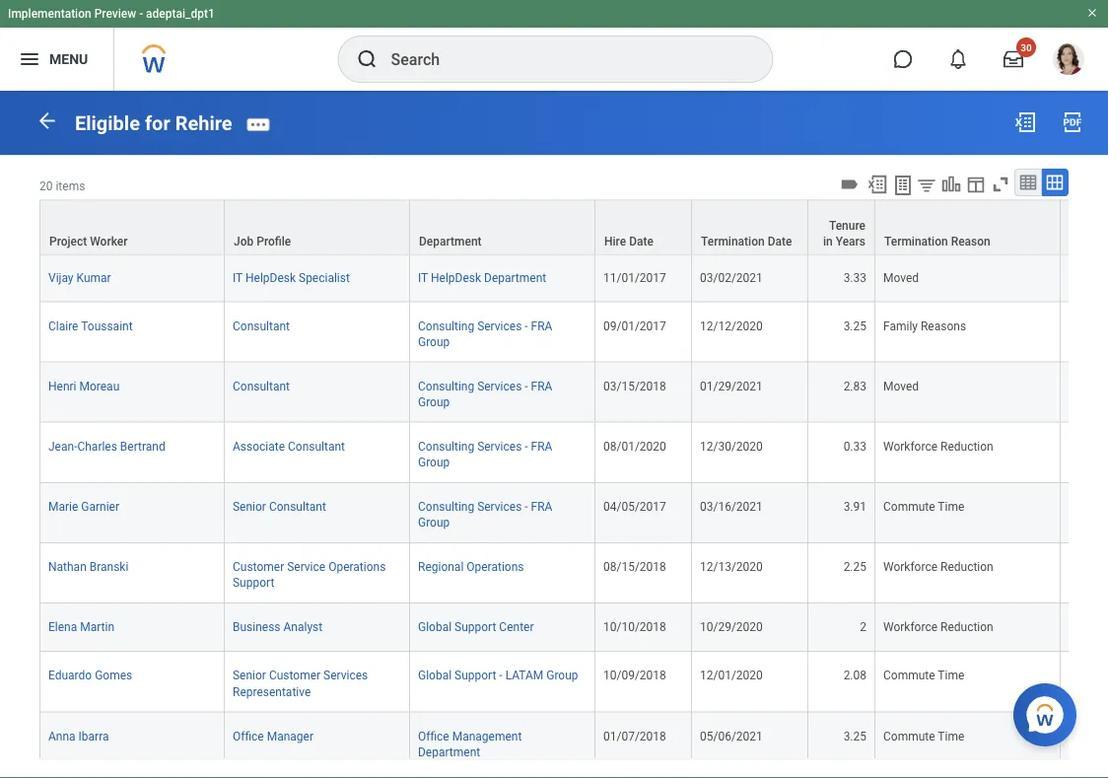 Task type: locate. For each thing, give the bounding box(es) containing it.
1 consultant link from the top
[[233, 316, 290, 333]]

it inside "it helpdesk specialist" link
[[233, 271, 243, 285]]

global support center link
[[418, 617, 534, 635]]

2 vertical spatial time
[[938, 730, 965, 744]]

4 fra from the top
[[531, 500, 553, 514]]

for
[[145, 112, 170, 135]]

1 moved from the top
[[884, 271, 919, 285]]

0 vertical spatial reduction
[[941, 440, 994, 454]]

12/12/2020
[[700, 319, 763, 333]]

1 vertical spatial global
[[418, 669, 452, 683]]

implementation
[[8, 7, 91, 21]]

termination reason
[[885, 234, 991, 248]]

global down regional
[[418, 621, 452, 635]]

reduction
[[941, 440, 994, 454], [941, 561, 994, 575], [941, 621, 994, 635]]

1 office from the left
[[233, 730, 264, 744]]

2 fra from the top
[[531, 380, 553, 394]]

3.25 left family
[[844, 319, 867, 333]]

it helpdesk department
[[418, 271, 547, 285]]

0 vertical spatial senior
[[233, 500, 266, 514]]

3.25 for family
[[844, 319, 867, 333]]

commute for 3.25
[[884, 730, 936, 744]]

2.83
[[844, 380, 867, 394]]

commute time
[[884, 500, 965, 514], [884, 669, 965, 683], [884, 730, 965, 744]]

nathan branski
[[48, 561, 129, 575]]

fra left '04/05/2017'
[[531, 500, 553, 514]]

job profile button
[[225, 201, 409, 254]]

senior for senior customer services representative
[[233, 669, 266, 683]]

1 row from the top
[[39, 194, 1109, 254]]

1 time from the top
[[938, 500, 965, 514]]

services for 08/01/2020
[[478, 440, 522, 454]]

consultant link up associate
[[233, 376, 290, 394]]

2 workforce from the top
[[884, 561, 938, 575]]

eduardo
[[48, 669, 92, 683]]

menu button
[[0, 28, 114, 91]]

project
[[49, 234, 87, 248]]

1 it from the left
[[233, 271, 243, 285]]

regional
[[418, 561, 464, 575]]

hire
[[605, 234, 626, 248]]

row containing nathan branski
[[39, 544, 1109, 604]]

1 vertical spatial customer
[[269, 669, 321, 683]]

3 row from the top
[[39, 254, 1109, 303]]

1 horizontal spatial date
[[768, 234, 792, 248]]

reduction for 2
[[941, 621, 994, 635]]

01/07/2018
[[604, 730, 667, 744]]

3 consulting services - fra group from the top
[[418, 440, 553, 470]]

2 date from the left
[[768, 234, 792, 248]]

workforce reduction right 2
[[884, 621, 994, 635]]

consulting services - fra group link for 03/15/2018
[[418, 376, 553, 409]]

workforce reduction for 0.33
[[884, 440, 994, 454]]

adeptai_dpt1
[[146, 7, 215, 21]]

-
[[139, 7, 143, 21], [525, 319, 528, 333], [525, 380, 528, 394], [525, 440, 528, 454], [525, 500, 528, 514], [499, 669, 503, 683]]

consultant link
[[233, 316, 290, 333], [233, 376, 290, 394]]

analyst
[[284, 621, 323, 635]]

1 commute time from the top
[[884, 500, 965, 514]]

0 horizontal spatial termination
[[701, 234, 765, 248]]

department down department column header at the top
[[484, 271, 547, 285]]

support down global support center
[[455, 669, 497, 683]]

1 vertical spatial commute time
[[884, 669, 965, 683]]

0 vertical spatial commute
[[884, 500, 936, 514]]

0 vertical spatial consultant link
[[233, 316, 290, 333]]

2 helpdesk from the left
[[431, 271, 481, 285]]

row containing claire toussaint
[[39, 303, 1109, 363]]

tenure in years button
[[809, 201, 875, 254]]

workforce right 2
[[884, 621, 938, 635]]

global down global support center
[[418, 669, 452, 683]]

consultant link for henri moreau
[[233, 376, 290, 394]]

rose michaels link
[[48, 207, 125, 225]]

workforce reduction right 0.33
[[884, 440, 994, 454]]

project worker column header
[[39, 200, 225, 256]]

1 vertical spatial reduction
[[941, 561, 994, 575]]

9 row from the top
[[39, 604, 1109, 653]]

2 consulting from the top
[[418, 380, 475, 394]]

3 workforce reduction from the top
[[884, 621, 994, 635]]

it for it helpdesk specialist
[[233, 271, 243, 285]]

services for 04/05/2017
[[478, 500, 522, 514]]

date for hire date
[[629, 234, 654, 248]]

consultant up associate
[[233, 380, 290, 394]]

helpdesk down profile
[[246, 271, 296, 285]]

it down department popup button at the top of page
[[418, 271, 428, 285]]

0 horizontal spatial operations
[[329, 561, 386, 575]]

termination up the 03/02/2021
[[701, 234, 765, 248]]

3 consulting services - fra group link from the top
[[418, 436, 553, 470]]

workforce reduction
[[884, 440, 994, 454], [884, 561, 994, 575], [884, 621, 994, 635]]

jean-
[[48, 440, 77, 454]]

2 vertical spatial reduction
[[941, 621, 994, 635]]

senior inside senior customer services representative
[[233, 669, 266, 683]]

center
[[499, 621, 534, 635]]

consulting services - fra group
[[418, 319, 553, 349], [418, 380, 553, 409], [418, 440, 553, 470], [418, 500, 553, 530]]

04/05/2017
[[604, 500, 667, 514]]

1 fra from the top
[[531, 319, 553, 333]]

1 vertical spatial senior
[[233, 669, 266, 683]]

10/29/2020
[[700, 621, 763, 635]]

services for 03/15/2018
[[478, 380, 522, 394]]

1 vertical spatial workforce
[[884, 561, 938, 575]]

it down job
[[233, 271, 243, 285]]

1 operations from the left
[[329, 561, 386, 575]]

consultant link down it helpdesk specialist
[[233, 316, 290, 333]]

cell
[[225, 194, 410, 254], [596, 194, 692, 254], [692, 194, 809, 254], [876, 194, 1061, 254], [1061, 194, 1109, 254], [1061, 254, 1109, 303], [1061, 303, 1109, 363], [1061, 363, 1109, 423], [1061, 423, 1109, 484], [1061, 484, 1109, 544], [1061, 544, 1109, 604], [1061, 604, 1109, 653], [1061, 653, 1109, 713], [1061, 713, 1109, 773]]

1 horizontal spatial termination
[[885, 234, 949, 248]]

hire date button
[[596, 201, 691, 254]]

20 items
[[39, 180, 85, 194]]

4 consulting services - fra group from the top
[[418, 500, 553, 530]]

consulting services - fra group for 03/15/2018
[[418, 380, 553, 409]]

group for 04/05/2017
[[418, 516, 450, 530]]

3 consulting from the top
[[418, 440, 475, 454]]

2 workforce reduction from the top
[[884, 561, 994, 575]]

1 date from the left
[[629, 234, 654, 248]]

2 termination from the left
[[885, 234, 949, 248]]

0 vertical spatial workforce
[[884, 440, 938, 454]]

row containing elena martin
[[39, 604, 1109, 653]]

consulting services - fra group link for 09/01/2017
[[418, 316, 553, 349]]

moved
[[884, 271, 919, 285], [884, 380, 919, 394]]

1 workforce from the top
[[884, 440, 938, 454]]

toolbar
[[836, 169, 1069, 200]]

2 reduction from the top
[[941, 561, 994, 575]]

helpdesk
[[246, 271, 296, 285], [431, 271, 481, 285]]

4 row from the top
[[39, 303, 1109, 363]]

2 3.25 from the top
[[844, 730, 867, 744]]

date left in
[[768, 234, 792, 248]]

0 vertical spatial department
[[419, 234, 482, 248]]

workforce for 2.25
[[884, 561, 938, 575]]

3.25 for commute
[[844, 730, 867, 744]]

- for 10/09/2018
[[499, 669, 503, 683]]

expand/collapse chart image
[[941, 174, 963, 196]]

08/01/2020
[[604, 440, 667, 454]]

global
[[418, 621, 452, 635], [418, 669, 452, 683]]

preview
[[94, 7, 136, 21]]

consulting services - fra group link
[[418, 316, 553, 349], [418, 376, 553, 409], [418, 436, 553, 470], [418, 497, 553, 530]]

termination date column header
[[692, 200, 809, 256]]

henri
[[48, 380, 76, 394]]

customer inside senior customer services representative
[[269, 669, 321, 683]]

ibarra
[[78, 730, 109, 744]]

commute time for 3.25
[[884, 730, 965, 744]]

helpdesk for specialist
[[246, 271, 296, 285]]

3 reduction from the top
[[941, 621, 994, 635]]

helpdesk down department column header at the top
[[431, 271, 481, 285]]

commute time for 2.08
[[884, 669, 965, 683]]

3.25
[[844, 319, 867, 333], [844, 730, 867, 744]]

office management department link
[[418, 726, 522, 759]]

2 global from the top
[[418, 669, 452, 683]]

customer
[[233, 561, 284, 575], [269, 669, 321, 683]]

3 workforce from the top
[[884, 621, 938, 635]]

it
[[233, 271, 243, 285], [418, 271, 428, 285]]

6 row from the top
[[39, 423, 1109, 484]]

2
[[860, 621, 867, 635]]

2 moved from the top
[[884, 380, 919, 394]]

fra left '03/15/2018'
[[531, 380, 553, 394]]

0.33
[[844, 440, 867, 454]]

date right hire
[[629, 234, 654, 248]]

2 vertical spatial workforce reduction
[[884, 621, 994, 635]]

4 consulting services - fra group link from the top
[[418, 497, 553, 530]]

1 horizontal spatial office
[[418, 730, 449, 744]]

office inside office management department
[[418, 730, 449, 744]]

anna
[[48, 730, 76, 744]]

kumar
[[76, 271, 111, 285]]

office left manager
[[233, 730, 264, 744]]

1 vertical spatial consultant link
[[233, 376, 290, 394]]

it helpdesk specialist
[[233, 271, 350, 285]]

implementation preview -   adeptai_dpt1
[[8, 7, 215, 21]]

moved right 3.33
[[884, 271, 919, 285]]

jean-charles bertrand
[[48, 440, 165, 454]]

12/13/2020
[[700, 561, 763, 575]]

fra for 08/01/2020
[[531, 440, 553, 454]]

anna ibarra link
[[48, 726, 109, 744]]

it helpdesk specialist link
[[233, 267, 350, 285]]

2 vertical spatial commute time
[[884, 730, 965, 744]]

termination left reason on the right top of page
[[885, 234, 949, 248]]

2 vertical spatial workforce
[[884, 621, 938, 635]]

1 horizontal spatial helpdesk
[[431, 271, 481, 285]]

1 workforce reduction from the top
[[884, 440, 994, 454]]

group for 10/09/2018
[[547, 669, 579, 683]]

4 consulting from the top
[[418, 500, 475, 514]]

2 commute from the top
[[884, 669, 936, 683]]

1 consulting from the top
[[418, 319, 475, 333]]

global for global support center
[[418, 621, 452, 635]]

eduardo gomes
[[48, 669, 132, 683]]

global for global support - latam group
[[418, 669, 452, 683]]

11 row from the top
[[39, 713, 1109, 773]]

0 horizontal spatial date
[[629, 234, 654, 248]]

consultant
[[233, 319, 290, 333], [233, 380, 290, 394], [288, 440, 345, 454], [269, 500, 326, 514]]

1 horizontal spatial it
[[418, 271, 428, 285]]

2 vertical spatial commute
[[884, 730, 936, 744]]

row
[[39, 194, 1109, 254], [39, 200, 1109, 256], [39, 254, 1109, 303], [39, 303, 1109, 363], [39, 363, 1109, 423], [39, 423, 1109, 484], [39, 484, 1109, 544], [39, 544, 1109, 604], [39, 604, 1109, 653], [39, 653, 1109, 713], [39, 713, 1109, 773]]

row containing vijay kumar
[[39, 254, 1109, 303]]

2 consultant link from the top
[[233, 376, 290, 394]]

helpdesk for department
[[431, 271, 481, 285]]

1 helpdesk from the left
[[246, 271, 296, 285]]

commute for 3.91
[[884, 500, 936, 514]]

senior down associate
[[233, 500, 266, 514]]

0 vertical spatial moved
[[884, 271, 919, 285]]

10 row from the top
[[39, 653, 1109, 713]]

1 consulting services - fra group link from the top
[[418, 316, 553, 349]]

2 senior from the top
[[233, 669, 266, 683]]

fra for 09/01/2017
[[531, 319, 553, 333]]

fra left 08/01/2020
[[531, 440, 553, 454]]

1 horizontal spatial operations
[[467, 561, 524, 575]]

moreau
[[79, 380, 120, 394]]

hire date column header
[[596, 200, 692, 256]]

support for business analyst
[[455, 621, 497, 635]]

operations right service
[[329, 561, 386, 575]]

moved for 2.83
[[884, 380, 919, 394]]

Search Workday  search field
[[391, 37, 732, 81]]

job
[[234, 234, 254, 248]]

5 row from the top
[[39, 363, 1109, 423]]

0 vertical spatial time
[[938, 500, 965, 514]]

1 vertical spatial time
[[938, 669, 965, 683]]

2 office from the left
[[418, 730, 449, 744]]

- for 08/01/2020
[[525, 440, 528, 454]]

row containing henri moreau
[[39, 363, 1109, 423]]

0 horizontal spatial helpdesk
[[246, 271, 296, 285]]

1 consulting services - fra group from the top
[[418, 319, 553, 349]]

senior
[[233, 500, 266, 514], [233, 669, 266, 683]]

1 vertical spatial commute
[[884, 669, 936, 683]]

support left center
[[455, 621, 497, 635]]

support up business
[[233, 577, 275, 590]]

it inside the it helpdesk department link
[[418, 271, 428, 285]]

regional operations
[[418, 561, 524, 575]]

worker
[[90, 234, 128, 248]]

fra
[[531, 319, 553, 333], [531, 380, 553, 394], [531, 440, 553, 454], [531, 500, 553, 514]]

0 vertical spatial commute time
[[884, 500, 965, 514]]

hire date
[[605, 234, 654, 248]]

0 horizontal spatial office
[[233, 730, 264, 744]]

consulting for 08/01/2020
[[418, 440, 475, 454]]

termination date button
[[692, 201, 808, 254]]

2 consulting services - fra group from the top
[[418, 380, 553, 409]]

workforce right 2.25
[[884, 561, 938, 575]]

row containing jean-charles bertrand
[[39, 423, 1109, 484]]

1 vertical spatial moved
[[884, 380, 919, 394]]

0 vertical spatial workforce reduction
[[884, 440, 994, 454]]

group for 03/15/2018
[[418, 396, 450, 409]]

workforce for 2
[[884, 621, 938, 635]]

menu banner
[[0, 0, 1109, 91]]

department inside office management department
[[418, 746, 481, 759]]

1 reduction from the top
[[941, 440, 994, 454]]

0 vertical spatial support
[[233, 577, 275, 590]]

2 commute time from the top
[[884, 669, 965, 683]]

department up the it helpdesk department link
[[419, 234, 482, 248]]

1 global from the top
[[418, 621, 452, 635]]

notifications large image
[[949, 49, 969, 69]]

management
[[452, 730, 522, 744]]

1 vertical spatial 3.25
[[844, 730, 867, 744]]

rose michaels
[[48, 211, 125, 225]]

senior up representative
[[233, 669, 266, 683]]

reduction for 2.25
[[941, 561, 994, 575]]

customer service operations support
[[233, 561, 386, 590]]

3 commute time from the top
[[884, 730, 965, 744]]

2 consulting services - fra group link from the top
[[418, 376, 553, 409]]

1 senior from the top
[[233, 500, 266, 514]]

2 it from the left
[[418, 271, 428, 285]]

date
[[629, 234, 654, 248], [768, 234, 792, 248]]

marie garnier
[[48, 500, 119, 514]]

1 vertical spatial department
[[484, 271, 547, 285]]

2 row from the top
[[39, 200, 1109, 256]]

operations right regional
[[467, 561, 524, 575]]

1 commute from the top
[[884, 500, 936, 514]]

row containing anna ibarra
[[39, 713, 1109, 773]]

05/06/2021
[[700, 730, 763, 744]]

0 vertical spatial global
[[418, 621, 452, 635]]

2 time from the top
[[938, 669, 965, 683]]

customer up representative
[[269, 669, 321, 683]]

workforce
[[884, 440, 938, 454], [884, 561, 938, 575], [884, 621, 938, 635]]

time
[[938, 500, 965, 514], [938, 669, 965, 683], [938, 730, 965, 744]]

department inside the it helpdesk department link
[[484, 271, 547, 285]]

1 3.25 from the top
[[844, 319, 867, 333]]

tenure
[[829, 218, 866, 232]]

3 fra from the top
[[531, 440, 553, 454]]

1 termination from the left
[[701, 234, 765, 248]]

claire toussaint
[[48, 319, 133, 333]]

7 row from the top
[[39, 484, 1109, 544]]

moved right "2.83"
[[884, 380, 919, 394]]

customer left service
[[233, 561, 284, 575]]

1 vertical spatial workforce reduction
[[884, 561, 994, 575]]

profile
[[257, 234, 291, 248]]

tag image
[[839, 174, 861, 196]]

senior for senior consultant
[[233, 500, 266, 514]]

workforce right 0.33
[[884, 440, 938, 454]]

3 time from the top
[[938, 730, 965, 744]]

termination
[[701, 234, 765, 248], [885, 234, 949, 248]]

department down "management"
[[418, 746, 481, 759]]

office for office manager
[[233, 730, 264, 744]]

fullscreen image
[[990, 174, 1012, 196]]

senior customer services representative link
[[233, 665, 368, 699]]

3 commute from the top
[[884, 730, 936, 744]]

0 horizontal spatial it
[[233, 271, 243, 285]]

service
[[287, 561, 326, 575]]

commute
[[884, 500, 936, 514], [884, 669, 936, 683], [884, 730, 936, 744]]

1 vertical spatial support
[[455, 621, 497, 635]]

group for 09/01/2017
[[418, 335, 450, 349]]

0 vertical spatial 3.25
[[844, 319, 867, 333]]

8 row from the top
[[39, 544, 1109, 604]]

consultant up service
[[269, 500, 326, 514]]

elena
[[48, 621, 77, 635]]

0 vertical spatial customer
[[233, 561, 284, 575]]

- for 03/15/2018
[[525, 380, 528, 394]]

2 vertical spatial support
[[455, 669, 497, 683]]

consulting services - fra group link for 04/05/2017
[[418, 497, 553, 530]]

2 vertical spatial department
[[418, 746, 481, 759]]

inbox large image
[[1004, 49, 1024, 69]]

workforce reduction right 2.25
[[884, 561, 994, 575]]

office left "management"
[[418, 730, 449, 744]]

department column header
[[410, 200, 596, 256]]

job profile column header
[[225, 200, 410, 256]]

3.25 down '2.08'
[[844, 730, 867, 744]]

nathan branski link
[[48, 557, 129, 575]]

fra down it helpdesk department
[[531, 319, 553, 333]]



Task type: vqa. For each thing, say whether or not it's contained in the screenshot.
OFFICE MANAGER
yes



Task type: describe. For each thing, give the bounding box(es) containing it.
08/15/2018
[[604, 561, 667, 575]]

09/01/2017
[[604, 319, 667, 333]]

eligible for rehire
[[75, 112, 232, 135]]

latam
[[506, 669, 544, 683]]

items
[[56, 180, 85, 194]]

group for 08/01/2020
[[418, 456, 450, 470]]

row containing marie garnier
[[39, 484, 1109, 544]]

12/01/2020
[[700, 669, 763, 683]]

table image
[[1019, 173, 1039, 193]]

30 button
[[992, 37, 1037, 81]]

termination reason button
[[876, 201, 1060, 254]]

manager
[[267, 730, 314, 744]]

representative
[[233, 685, 311, 699]]

it helpdesk department link
[[418, 267, 547, 285]]

justify image
[[18, 47, 41, 71]]

vijay kumar link
[[48, 267, 111, 285]]

11/01/2017
[[604, 271, 667, 285]]

associate
[[233, 440, 285, 454]]

moved for 3.33
[[884, 271, 919, 285]]

years
[[836, 234, 866, 248]]

commute for 2.08
[[884, 669, 936, 683]]

customer inside customer service operations support
[[233, 561, 284, 575]]

office manager
[[233, 730, 314, 744]]

jean-charles bertrand link
[[48, 436, 165, 454]]

project worker button
[[40, 201, 224, 254]]

reduction for 0.33
[[941, 440, 994, 454]]

03/15/2018
[[604, 380, 667, 394]]

profile logan mcneil image
[[1053, 43, 1085, 79]]

consulting services - fra group for 09/01/2017
[[418, 319, 553, 349]]

branski
[[89, 561, 129, 575]]

consultant right associate
[[288, 440, 345, 454]]

toolbar inside eligible for rehire "main content"
[[836, 169, 1069, 200]]

date for termination date
[[768, 234, 792, 248]]

claire toussaint link
[[48, 316, 133, 333]]

consulting services - fra group for 08/01/2020
[[418, 440, 553, 470]]

eligible
[[75, 112, 140, 135]]

consultant link for claire toussaint
[[233, 316, 290, 333]]

row containing tenure in years
[[39, 200, 1109, 256]]

consulting for 09/01/2017
[[418, 319, 475, 333]]

consulting services - fra group for 04/05/2017
[[418, 500, 553, 530]]

01/29/2021
[[700, 380, 763, 394]]

office for office management department
[[418, 730, 449, 744]]

20
[[39, 180, 53, 194]]

marie
[[48, 500, 78, 514]]

business analyst
[[233, 621, 323, 635]]

family reasons
[[884, 319, 967, 333]]

department button
[[410, 201, 595, 254]]

row containing eduardo gomes
[[39, 653, 1109, 713]]

0.91
[[844, 211, 867, 225]]

- for 04/05/2017
[[525, 500, 528, 514]]

export to excel image
[[867, 174, 889, 196]]

fra for 03/15/2018
[[531, 380, 553, 394]]

in
[[824, 234, 833, 248]]

termination for termination reason
[[885, 234, 949, 248]]

department inside department popup button
[[419, 234, 482, 248]]

job profile
[[234, 234, 291, 248]]

services inside senior customer services representative
[[324, 669, 368, 683]]

anna ibarra
[[48, 730, 109, 744]]

consulting for 04/05/2017
[[418, 500, 475, 514]]

consultant down it helpdesk specialist
[[233, 319, 290, 333]]

charles
[[77, 440, 117, 454]]

office manager link
[[233, 726, 314, 744]]

it for it helpdesk department
[[418, 271, 428, 285]]

menu
[[49, 51, 88, 67]]

03/02/2021
[[700, 271, 763, 285]]

claire
[[48, 319, 78, 333]]

workforce for 0.33
[[884, 440, 938, 454]]

workforce reduction for 2
[[884, 621, 994, 635]]

view printable version (pdf) image
[[1061, 110, 1085, 134]]

specialist
[[299, 271, 350, 285]]

- inside menu banner
[[139, 7, 143, 21]]

senior consultant link
[[233, 497, 326, 514]]

department for management
[[418, 746, 481, 759]]

business analyst link
[[233, 617, 323, 635]]

support for senior customer services representative
[[455, 669, 497, 683]]

department for helpdesk
[[484, 271, 547, 285]]

termination for termination date
[[701, 234, 765, 248]]

senior customer services representative
[[233, 669, 368, 699]]

fra for 04/05/2017
[[531, 500, 553, 514]]

10/09/2018
[[604, 669, 667, 683]]

previous page image
[[36, 109, 59, 133]]

12/30/2020
[[700, 440, 763, 454]]

global support - latam group
[[418, 669, 579, 683]]

operations inside customer service operations support
[[329, 561, 386, 575]]

2.08
[[844, 669, 867, 683]]

customer service operations support link
[[233, 557, 386, 590]]

henri moreau link
[[48, 376, 120, 394]]

time for 3.91
[[938, 500, 965, 514]]

time for 2.08
[[938, 669, 965, 683]]

expand table image
[[1046, 173, 1065, 193]]

workforce reduction for 2.25
[[884, 561, 994, 575]]

row containing rose michaels
[[39, 194, 1109, 254]]

time for 3.25
[[938, 730, 965, 744]]

toussaint
[[81, 319, 133, 333]]

michaels
[[78, 211, 125, 225]]

3.91
[[844, 500, 867, 514]]

bertrand
[[120, 440, 165, 454]]

termination reason column header
[[876, 200, 1061, 256]]

eligible for rehire main content
[[0, 91, 1109, 778]]

reasons
[[921, 319, 967, 333]]

henri moreau
[[48, 380, 120, 394]]

commute time for 3.91
[[884, 500, 965, 514]]

services for 09/01/2017
[[478, 319, 522, 333]]

click to view/edit grid preferences image
[[966, 174, 987, 196]]

rehire
[[175, 112, 232, 135]]

tenure in years column header
[[809, 200, 876, 256]]

export to excel image
[[1014, 110, 1038, 134]]

10/10/2018
[[604, 621, 667, 635]]

consulting for 03/15/2018
[[418, 380, 475, 394]]

associate consultant
[[233, 440, 345, 454]]

vijay kumar
[[48, 271, 111, 285]]

marie garnier link
[[48, 497, 119, 514]]

select to filter grid data image
[[916, 175, 938, 196]]

eduardo gomes link
[[48, 665, 132, 683]]

eligible for rehire link
[[75, 112, 232, 135]]

export to worksheets image
[[892, 174, 915, 197]]

search image
[[356, 47, 379, 71]]

consulting services - fra group link for 08/01/2020
[[418, 436, 553, 470]]

elena martin
[[48, 621, 114, 635]]

global support center
[[418, 621, 534, 635]]

2 operations from the left
[[467, 561, 524, 575]]

tenure in years
[[824, 218, 866, 248]]

- for 09/01/2017
[[525, 319, 528, 333]]

vijay
[[48, 271, 74, 285]]

family
[[884, 319, 918, 333]]

support inside customer service operations support
[[233, 577, 275, 590]]

close environment banner image
[[1087, 7, 1099, 19]]

rose
[[48, 211, 75, 225]]



